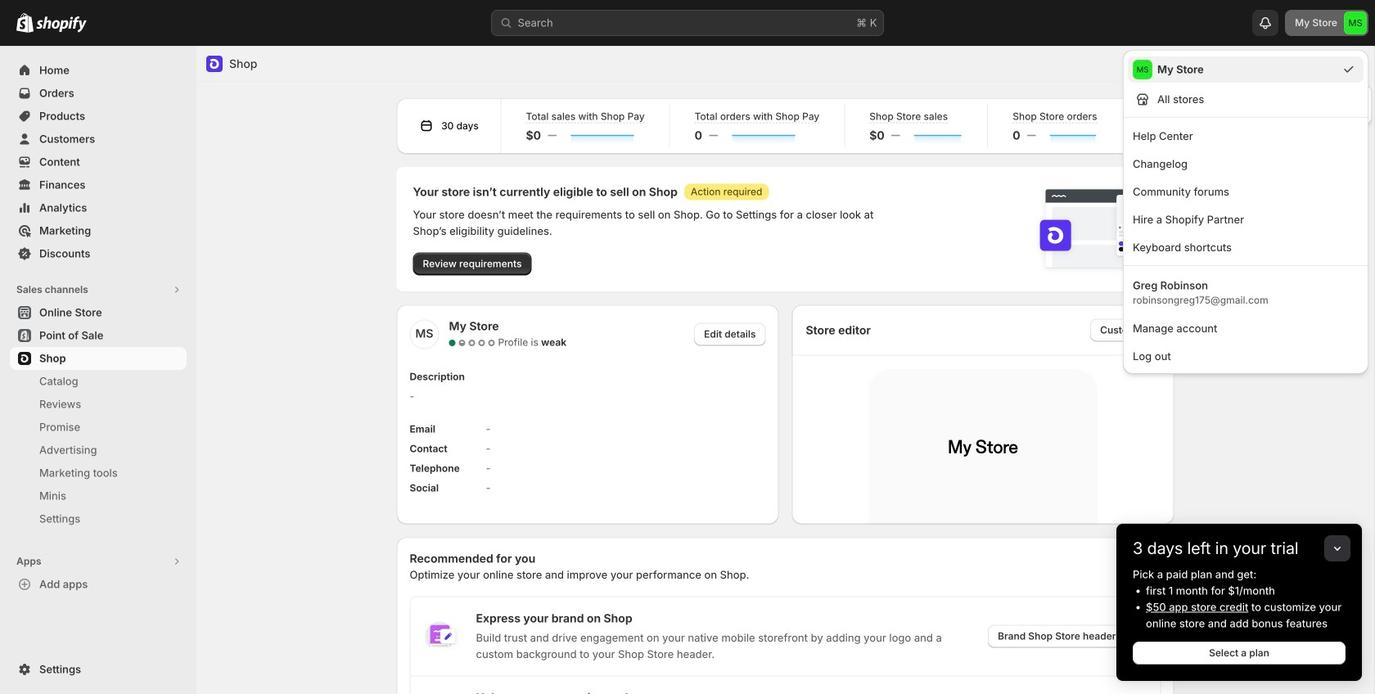 Task type: describe. For each thing, give the bounding box(es) containing it.
icon for shop image
[[206, 56, 223, 72]]

shopify image
[[36, 16, 87, 33]]

my store image
[[1133, 60, 1153, 79]]

fullscreen dialog
[[196, 46, 1374, 694]]



Task type: locate. For each thing, give the bounding box(es) containing it.
my store image
[[1344, 11, 1367, 34]]

shopify image
[[16, 13, 34, 33]]

menu
[[1123, 50, 1369, 374]]



Task type: vqa. For each thing, say whether or not it's contained in the screenshot.
fullscreen dialog
yes



